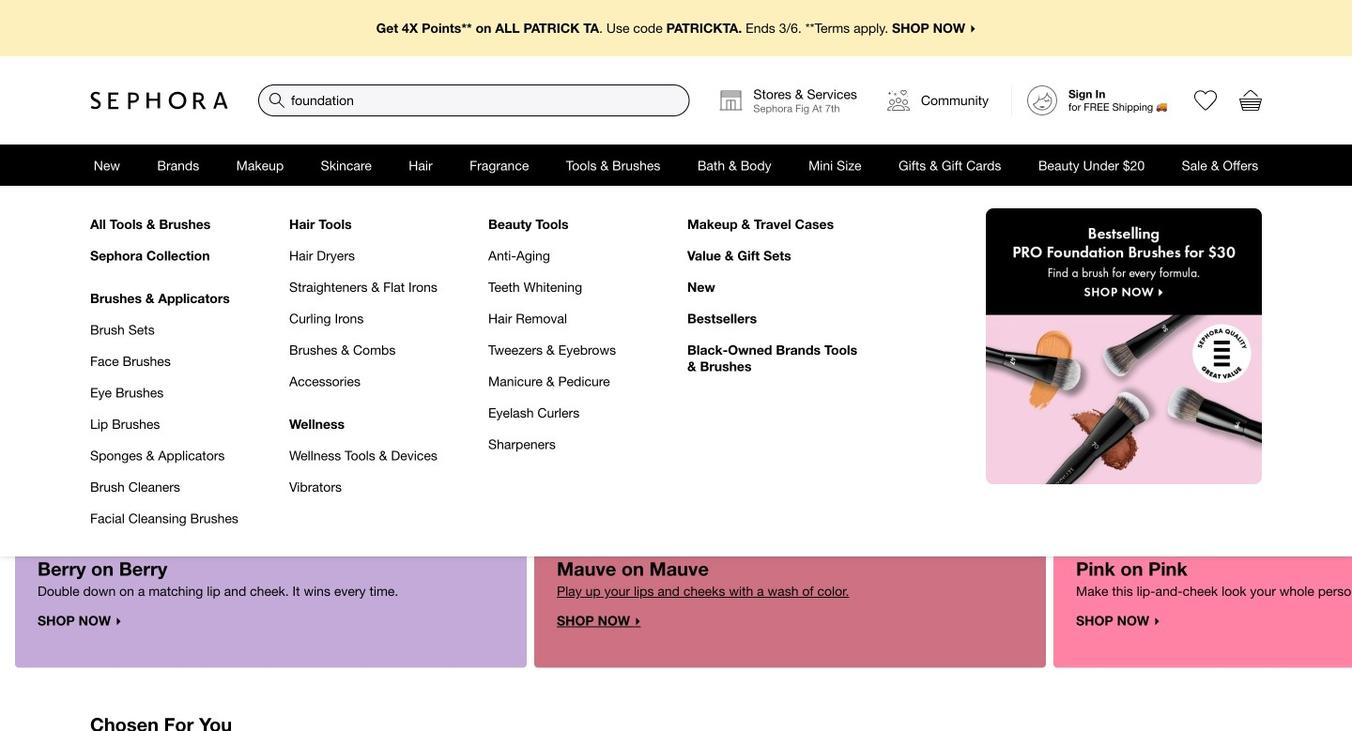 Task type: locate. For each thing, give the bounding box(es) containing it.
None search field
[[258, 85, 690, 116]]

sephora homepage image
[[90, 91, 228, 110]]

None field
[[258, 85, 690, 116]]

bestselling pro foundation brushes for $30 | find a brush for every formula. | shop now> | sephora quality great value image
[[986, 208, 1262, 485]]



Task type: vqa. For each thing, say whether or not it's contained in the screenshot.
Search search box
yes



Task type: describe. For each thing, give the bounding box(es) containing it.
go to basket image
[[1240, 89, 1262, 112]]

Search search field
[[259, 85, 689, 116]]



